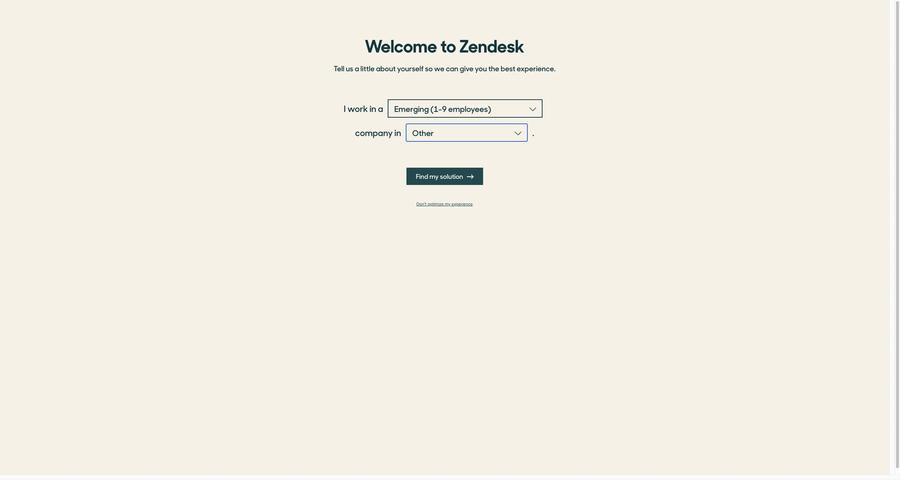 Task type: describe. For each thing, give the bounding box(es) containing it.
0 vertical spatial a
[[355, 63, 359, 73]]

optimize
[[428, 202, 444, 207]]

us
[[346, 63, 353, 73]]

work
[[348, 102, 368, 115]]

experience
[[452, 202, 473, 207]]

i work in a
[[344, 102, 383, 115]]

.
[[533, 126, 534, 139]]

the
[[488, 63, 499, 73]]

so
[[425, 63, 433, 73]]

tell us a little about yourself so we can give you the best experience.
[[334, 63, 556, 73]]

1 vertical spatial in
[[395, 126, 401, 139]]

arrow right image
[[467, 174, 474, 180]]

don't
[[417, 202, 427, 207]]

don't optimize my experience link
[[330, 202, 560, 207]]

company in
[[355, 126, 401, 139]]

1 horizontal spatial a
[[378, 102, 383, 115]]

welcome to zendesk
[[365, 32, 525, 57]]

we
[[434, 63, 445, 73]]

i
[[344, 102, 346, 115]]

to
[[440, 32, 456, 57]]

give
[[460, 63, 474, 73]]

1 vertical spatial my
[[445, 202, 451, 207]]



Task type: vqa. For each thing, say whether or not it's contained in the screenshot.
"."
yes



Task type: locate. For each thing, give the bounding box(es) containing it.
1 vertical spatial a
[[378, 102, 383, 115]]

welcome
[[365, 32, 437, 57]]

best
[[501, 63, 515, 73]]

experience.
[[517, 63, 556, 73]]

a right us
[[355, 63, 359, 73]]

zendesk
[[459, 32, 525, 57]]

my right find
[[429, 172, 439, 181]]

yourself
[[397, 63, 424, 73]]

can
[[446, 63, 458, 73]]

find     my solution
[[416, 172, 464, 181]]

0 vertical spatial in
[[370, 102, 376, 115]]

0 horizontal spatial a
[[355, 63, 359, 73]]

in
[[370, 102, 376, 115], [395, 126, 401, 139]]

1 horizontal spatial my
[[445, 202, 451, 207]]

about
[[376, 63, 396, 73]]

tell
[[334, 63, 344, 73]]

solution
[[440, 172, 463, 181]]

0 horizontal spatial my
[[429, 172, 439, 181]]

find
[[416, 172, 428, 181]]

in right work
[[370, 102, 376, 115]]

my inside button
[[429, 172, 439, 181]]

you
[[475, 63, 487, 73]]

company
[[355, 126, 393, 139]]

don't optimize my experience
[[417, 202, 473, 207]]

my right optimize
[[445, 202, 451, 207]]

0 vertical spatial my
[[429, 172, 439, 181]]

a
[[355, 63, 359, 73], [378, 102, 383, 115]]

little
[[361, 63, 375, 73]]

find     my solution button
[[406, 168, 483, 185]]

0 horizontal spatial in
[[370, 102, 376, 115]]

a right work
[[378, 102, 383, 115]]

in right the company
[[395, 126, 401, 139]]

my
[[429, 172, 439, 181], [445, 202, 451, 207]]

1 horizontal spatial in
[[395, 126, 401, 139]]



